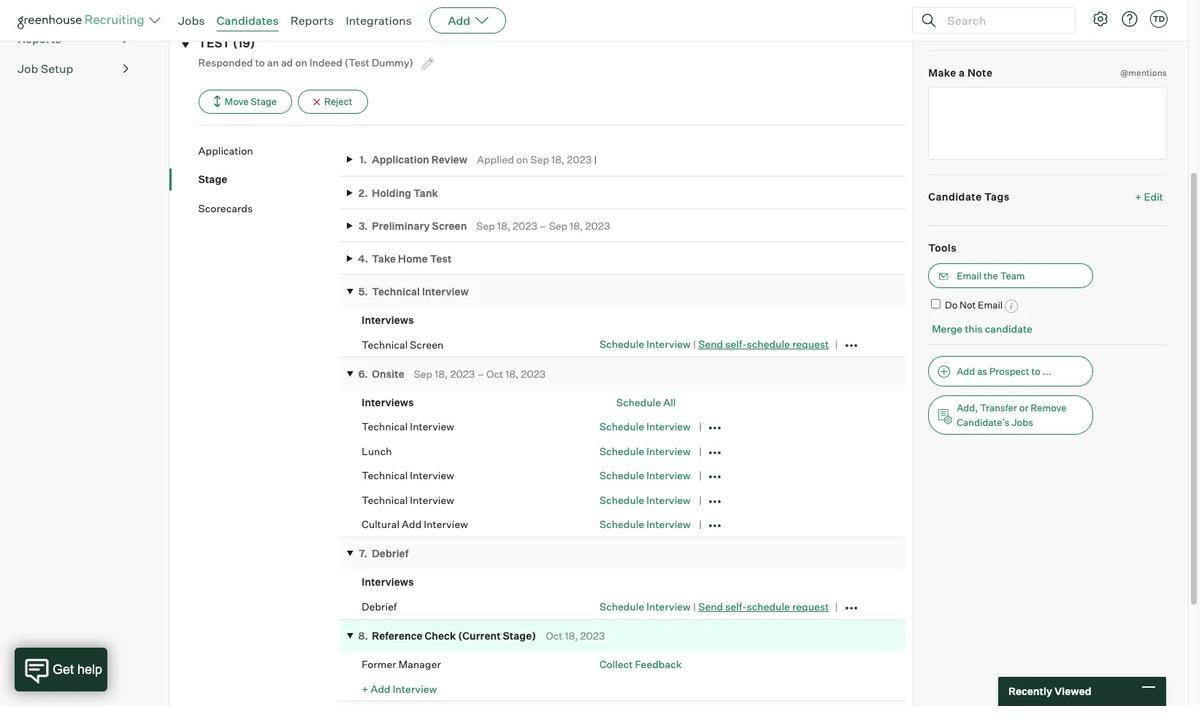 Task type: describe. For each thing, give the bounding box(es) containing it.
1 interviews from the top
[[362, 314, 414, 326]]

pipeline
[[18, 2, 61, 16]]

a
[[959, 66, 965, 79]]

add for cultural add interview
[[402, 519, 422, 531]]

on for applied
[[516, 154, 528, 166]]

add for + add interview
[[371, 683, 390, 696]]

edit
[[1144, 191, 1163, 203]]

jobs link
[[178, 13, 205, 28]]

dummy)
[[372, 56, 413, 68]]

stage link
[[198, 173, 340, 187]]

not
[[960, 300, 976, 311]]

technical up "onsite"
[[362, 338, 408, 351]]

greenhouse recruiting image
[[18, 12, 149, 29]]

make a note
[[928, 66, 993, 79]]

self- for debrief
[[725, 601, 747, 613]]

+ add interview link
[[362, 683, 437, 696]]

candidate's
[[957, 417, 1009, 428]]

application link
[[198, 144, 340, 158]]

send self-schedule request link for technical screen
[[698, 338, 829, 351]]

ad
[[281, 56, 293, 68]]

1 vertical spatial debrief
[[362, 601, 397, 613]]

+ add link
[[1138, 21, 1167, 36]]

make
[[928, 66, 956, 79]]

add as prospect to ...
[[957, 366, 1051, 377]]

td button
[[1147, 7, 1171, 31]]

job
[[18, 61, 38, 76]]

on for ad
[[295, 56, 307, 68]]

reference
[[372, 630, 422, 643]]

+ for + add interview
[[362, 683, 368, 696]]

+ for + add
[[1138, 22, 1145, 35]]

configure image
[[1092, 10, 1109, 28]]

@mentions link
[[1120, 66, 1167, 80]]

candidate
[[928, 191, 982, 203]]

+ add
[[1138, 22, 1167, 35]]

3 schedule interview link from the top
[[599, 445, 691, 458]]

transfer
[[980, 402, 1017, 414]]

add as prospect to ... button
[[928, 356, 1093, 387]]

viewed
[[1054, 686, 1091, 698]]

move
[[225, 96, 249, 107]]

(19)
[[233, 36, 255, 51]]

7. debrief
[[359, 548, 408, 560]]

reject button
[[298, 90, 368, 114]]

self- for technical screen
[[725, 338, 747, 351]]

3 schedule interview from the top
[[599, 470, 691, 482]]

0 vertical spatial screen
[[432, 219, 467, 232]]

former
[[362, 659, 396, 671]]

5. technical interview
[[358, 285, 469, 298]]

follow-
[[928, 22, 967, 35]]

scorecards link
[[198, 201, 340, 216]]

+ add interview
[[362, 683, 437, 696]]

add,
[[957, 402, 978, 414]]

stage inside button
[[251, 96, 277, 107]]

email the team button
[[928, 264, 1093, 289]]

do
[[945, 300, 957, 311]]

candidate
[[985, 323, 1032, 335]]

td button
[[1150, 10, 1168, 28]]

add for + add
[[1147, 22, 1167, 35]]

test (19)
[[198, 36, 255, 51]]

preliminary
[[372, 219, 430, 232]]

2 interviews from the top
[[362, 396, 414, 409]]

0 horizontal spatial jobs
[[178, 13, 205, 28]]

1 schedule interview from the top
[[599, 421, 691, 433]]

email the team
[[957, 270, 1025, 282]]

+ for + edit
[[1135, 191, 1142, 203]]

pipeline link
[[18, 0, 129, 18]]

1 vertical spatial reports
[[18, 32, 61, 46]]

tools
[[928, 242, 957, 254]]

responded to an ad on indeed (test dummy)
[[198, 56, 416, 68]]

indeed
[[309, 56, 342, 68]]

6. onsite sep 18, 2023 – oct 18, 2023
[[358, 368, 546, 380]]

add, transfer or remove candidate's jobs button
[[928, 395, 1093, 435]]

schedule interview | send self-schedule request for technical screen
[[599, 338, 829, 351]]

...
[[1043, 366, 1051, 377]]

team
[[1000, 270, 1025, 282]]

as
[[977, 366, 987, 377]]

merge this candidate link
[[932, 323, 1032, 335]]

technical down lunch
[[362, 470, 408, 482]]

test
[[430, 252, 452, 265]]

technical up lunch
[[362, 421, 408, 433]]

0 vertical spatial oct
[[486, 368, 503, 380]]

home
[[398, 252, 428, 265]]

responded
[[198, 56, 253, 68]]

cultural
[[362, 519, 399, 531]]

| for technical screen
[[693, 338, 696, 351]]

take
[[372, 252, 396, 265]]

do not email
[[945, 300, 1003, 311]]

lunch
[[362, 445, 392, 458]]

cultural add interview
[[362, 519, 468, 531]]

Do Not Email checkbox
[[931, 300, 941, 309]]

send for technical screen
[[698, 338, 723, 351]]

move stage
[[225, 96, 277, 107]]

1 vertical spatial email
[[978, 300, 1003, 311]]

setup
[[41, 61, 73, 76]]

merge this candidate
[[932, 323, 1032, 335]]

8. reference check (current stage)
[[358, 630, 536, 643]]

3 interviews from the top
[[362, 576, 414, 589]]

reminder
[[983, 22, 1034, 35]]

scorecards
[[198, 202, 253, 215]]

all
[[663, 396, 676, 409]]

3 technical interview from the top
[[362, 494, 454, 507]]

(test
[[345, 56, 369, 68]]

1.
[[359, 154, 367, 166]]

job setup link
[[18, 60, 129, 78]]



Task type: vqa. For each thing, say whether or not it's contained in the screenshot.
Tank at the left
yes



Task type: locate. For each thing, give the bounding box(es) containing it.
0 horizontal spatial stage
[[198, 173, 227, 186]]

technical interview down lunch
[[362, 470, 454, 482]]

schedule interview | send self-schedule request
[[599, 338, 829, 351], [599, 601, 829, 613]]

1 schedule interview link from the top
[[599, 338, 691, 351]]

2 schedule interview link from the top
[[599, 421, 691, 433]]

2 send self-schedule request link from the top
[[698, 601, 829, 613]]

candidate tags
[[928, 191, 1010, 203]]

on right applied
[[516, 154, 528, 166]]

0 vertical spatial schedule
[[747, 338, 790, 351]]

2 schedule interview | send self-schedule request from the top
[[599, 601, 829, 613]]

candidates
[[217, 13, 279, 28]]

jobs inside the add, transfer or remove candidate's jobs
[[1012, 417, 1033, 428]]

1 vertical spatial screen
[[410, 338, 444, 351]]

technical screen
[[362, 338, 444, 351]]

+ down former
[[362, 683, 368, 696]]

stage)
[[503, 630, 536, 643]]

2.
[[358, 187, 368, 199]]

stage up scorecards
[[198, 173, 227, 186]]

add button
[[429, 7, 506, 34]]

+ edit
[[1135, 191, 1163, 203]]

0 vertical spatial interviews
[[362, 314, 414, 326]]

technical right 5.
[[372, 285, 420, 298]]

1 horizontal spatial oct
[[546, 630, 563, 643]]

2 vertical spatial |
[[693, 601, 696, 613]]

1 schedule interview | send self-schedule request from the top
[[599, 338, 829, 351]]

move stage button
[[198, 90, 292, 114]]

to left an
[[255, 56, 265, 68]]

schedule for technical screen
[[747, 338, 790, 351]]

on
[[295, 56, 307, 68], [516, 154, 528, 166]]

debrief right 7.
[[372, 548, 408, 560]]

0 vertical spatial schedule interview | send self-schedule request
[[599, 338, 829, 351]]

0 horizontal spatial application
[[198, 144, 253, 157]]

0 vertical spatial on
[[295, 56, 307, 68]]

0 horizontal spatial reports
[[18, 32, 61, 46]]

1 send self-schedule request link from the top
[[698, 338, 829, 351]]

email right not
[[978, 300, 1003, 311]]

this
[[965, 323, 983, 335]]

1 horizontal spatial to
[[1031, 366, 1040, 377]]

integrations link
[[346, 13, 412, 28]]

1 send from the top
[[698, 338, 723, 351]]

0 vertical spatial send self-schedule request link
[[698, 338, 829, 351]]

1 horizontal spatial application
[[372, 154, 429, 166]]

schedule for debrief
[[747, 601, 790, 613]]

jobs
[[178, 13, 205, 28], [1012, 417, 1033, 428]]

1 vertical spatial schedule
[[747, 601, 790, 613]]

0 horizontal spatial reports link
[[18, 30, 129, 48]]

| for debrief
[[693, 601, 696, 613]]

1 schedule from the top
[[747, 338, 790, 351]]

oct 18, 2023
[[546, 630, 605, 643]]

debrief
[[372, 548, 408, 560], [362, 601, 397, 613]]

0 horizontal spatial –
[[477, 368, 484, 380]]

5 schedule interview from the top
[[599, 519, 691, 531]]

1 vertical spatial jobs
[[1012, 417, 1033, 428]]

1 vertical spatial self-
[[725, 601, 747, 613]]

1 vertical spatial oct
[[546, 630, 563, 643]]

0 vertical spatial to
[[255, 56, 265, 68]]

5 schedule interview link from the top
[[599, 494, 691, 507]]

0 vertical spatial |
[[594, 154, 597, 166]]

technical
[[372, 285, 420, 298], [362, 338, 408, 351], [362, 421, 408, 433], [362, 470, 408, 482], [362, 494, 408, 507]]

schedule interview
[[599, 421, 691, 433], [599, 445, 691, 458], [599, 470, 691, 482], [599, 494, 691, 507], [599, 519, 691, 531]]

candidates link
[[217, 13, 279, 28]]

0 horizontal spatial to
[[255, 56, 265, 68]]

+
[[1138, 22, 1145, 35], [1135, 191, 1142, 203], [362, 683, 368, 696]]

+ left edit
[[1135, 191, 1142, 203]]

1 technical interview from the top
[[362, 421, 454, 433]]

add inside popup button
[[448, 13, 470, 28]]

0 vertical spatial self-
[[725, 338, 747, 351]]

2 self- from the top
[[725, 601, 747, 613]]

+ inside 'link'
[[1135, 191, 1142, 203]]

@mentions
[[1120, 67, 1167, 78]]

request for technical screen
[[792, 338, 829, 351]]

1 horizontal spatial reports
[[290, 13, 334, 28]]

test
[[198, 36, 230, 51]]

1 vertical spatial |
[[693, 338, 696, 351]]

schedule all link
[[616, 396, 676, 409]]

0 vertical spatial send
[[698, 338, 723, 351]]

schedule interview | send self-schedule request for debrief
[[599, 601, 829, 613]]

5.
[[358, 285, 368, 298]]

reject
[[324, 96, 352, 107]]

screen up test
[[432, 219, 467, 232]]

1 vertical spatial +
[[1135, 191, 1142, 203]]

an
[[267, 56, 279, 68]]

0 vertical spatial technical interview
[[362, 421, 454, 433]]

request for debrief
[[792, 601, 829, 613]]

(current
[[458, 630, 501, 643]]

2 request from the top
[[792, 601, 829, 613]]

0 vertical spatial jobs
[[178, 13, 205, 28]]

collect feedback link
[[599, 659, 682, 671]]

add inside button
[[957, 366, 975, 377]]

merge
[[932, 323, 963, 335]]

+ left td
[[1138, 22, 1145, 35]]

debrief up '8.'
[[362, 601, 397, 613]]

on right ad
[[295, 56, 307, 68]]

4.
[[358, 252, 368, 265]]

follow-up reminder
[[928, 22, 1034, 35]]

technical up the cultural
[[362, 494, 408, 507]]

jobs up test
[[178, 13, 205, 28]]

reports link up the responded to an ad on indeed (test dummy)
[[290, 13, 334, 28]]

screen up 6. onsite sep 18, 2023 – oct 18, 2023
[[410, 338, 444, 351]]

2 vertical spatial +
[[362, 683, 368, 696]]

7 schedule interview link from the top
[[599, 601, 691, 613]]

2 technical interview from the top
[[362, 470, 454, 482]]

recently viewed
[[1008, 686, 1091, 698]]

note
[[967, 66, 993, 79]]

0 vertical spatial debrief
[[372, 548, 408, 560]]

application down move in the left of the page
[[198, 144, 253, 157]]

1 vertical spatial to
[[1031, 366, 1040, 377]]

4. take home test
[[358, 252, 452, 265]]

2. holding tank
[[358, 187, 438, 199]]

feedback
[[635, 659, 682, 671]]

technical interview
[[362, 421, 454, 433], [362, 470, 454, 482], [362, 494, 454, 507]]

3. preliminary screen sep 18, 2023 – sep 18, 2023
[[358, 219, 610, 232]]

Search text field
[[943, 10, 1062, 31]]

18,
[[551, 154, 565, 166], [497, 219, 510, 232], [570, 219, 583, 232], [435, 368, 448, 380], [505, 368, 519, 380], [565, 630, 578, 643]]

interviews down 7. debrief
[[362, 576, 414, 589]]

job setup
[[18, 61, 73, 76]]

1 vertical spatial technical interview
[[362, 470, 454, 482]]

interviews up technical screen
[[362, 314, 414, 326]]

1 vertical spatial on
[[516, 154, 528, 166]]

0 vertical spatial –
[[540, 219, 547, 232]]

collect
[[599, 659, 633, 671]]

manager
[[399, 659, 441, 671]]

1 self- from the top
[[725, 338, 747, 351]]

application inside "link"
[[198, 144, 253, 157]]

check
[[425, 630, 456, 643]]

schedule all
[[616, 396, 676, 409]]

7.
[[359, 548, 367, 560]]

schedule interview link
[[599, 338, 691, 351], [599, 421, 691, 433], [599, 445, 691, 458], [599, 470, 691, 482], [599, 494, 691, 507], [599, 519, 691, 531], [599, 601, 691, 613]]

0 vertical spatial stage
[[251, 96, 277, 107]]

send for debrief
[[698, 601, 723, 613]]

review
[[431, 154, 467, 166]]

2 vertical spatial technical interview
[[362, 494, 454, 507]]

1 request from the top
[[792, 338, 829, 351]]

reports link
[[290, 13, 334, 28], [18, 30, 129, 48]]

2 send from the top
[[698, 601, 723, 613]]

stage right move in the left of the page
[[251, 96, 277, 107]]

1. application review applied on  sep 18, 2023 |
[[359, 154, 597, 166]]

1 vertical spatial schedule interview | send self-schedule request
[[599, 601, 829, 613]]

1 horizontal spatial reports link
[[290, 13, 334, 28]]

6 schedule interview link from the top
[[599, 519, 691, 531]]

email inside button
[[957, 270, 982, 282]]

+ edit link
[[1131, 187, 1167, 207]]

self-
[[725, 338, 747, 351], [725, 601, 747, 613]]

0 vertical spatial email
[[957, 270, 982, 282]]

tank
[[413, 187, 438, 199]]

3.
[[358, 219, 368, 232]]

to left ...
[[1031, 366, 1040, 377]]

1 horizontal spatial –
[[540, 219, 547, 232]]

2 vertical spatial interviews
[[362, 576, 414, 589]]

1 horizontal spatial on
[[516, 154, 528, 166]]

1 horizontal spatial stage
[[251, 96, 277, 107]]

0 vertical spatial request
[[792, 338, 829, 351]]

1 vertical spatial reports link
[[18, 30, 129, 48]]

4 schedule interview link from the top
[[599, 470, 691, 482]]

0 horizontal spatial on
[[295, 56, 307, 68]]

sep
[[530, 154, 549, 166], [476, 219, 495, 232], [549, 219, 568, 232], [414, 368, 432, 380]]

reports link down greenhouse recruiting image
[[18, 30, 129, 48]]

prospect
[[989, 366, 1029, 377]]

1 vertical spatial send self-schedule request link
[[698, 601, 829, 613]]

recently
[[1008, 686, 1052, 698]]

holding
[[372, 187, 411, 199]]

0 vertical spatial reports
[[290, 13, 334, 28]]

4 schedule interview from the top
[[599, 494, 691, 507]]

interviews down "onsite"
[[362, 396, 414, 409]]

tags
[[984, 191, 1010, 203]]

2 schedule interview from the top
[[599, 445, 691, 458]]

screen
[[432, 219, 467, 232], [410, 338, 444, 351]]

reports up the responded to an ad on indeed (test dummy)
[[290, 13, 334, 28]]

former manager
[[362, 659, 441, 671]]

1 vertical spatial send
[[698, 601, 723, 613]]

None text field
[[928, 87, 1167, 160]]

–
[[540, 219, 547, 232], [477, 368, 484, 380]]

request
[[792, 338, 829, 351], [792, 601, 829, 613]]

application up 2. holding tank
[[372, 154, 429, 166]]

2023
[[567, 154, 592, 166], [513, 219, 537, 232], [585, 219, 610, 232], [450, 368, 475, 380], [521, 368, 546, 380], [580, 630, 605, 643]]

1 vertical spatial interviews
[[362, 396, 414, 409]]

reports down pipeline
[[18, 32, 61, 46]]

or
[[1019, 402, 1028, 414]]

technical interview up cultural add interview
[[362, 494, 454, 507]]

1 vertical spatial –
[[477, 368, 484, 380]]

0 vertical spatial reports link
[[290, 13, 334, 28]]

to inside button
[[1031, 366, 1040, 377]]

email
[[957, 270, 982, 282], [978, 300, 1003, 311]]

onsite
[[372, 368, 404, 380]]

applied
[[477, 154, 514, 166]]

stage
[[251, 96, 277, 107], [198, 173, 227, 186]]

1 vertical spatial request
[[792, 601, 829, 613]]

2 schedule from the top
[[747, 601, 790, 613]]

technical interview up lunch
[[362, 421, 454, 433]]

6.
[[358, 368, 368, 380]]

email left the
[[957, 270, 982, 282]]

0 horizontal spatial oct
[[486, 368, 503, 380]]

0 vertical spatial +
[[1138, 22, 1145, 35]]

1 vertical spatial stage
[[198, 173, 227, 186]]

schedule
[[599, 338, 644, 351], [616, 396, 661, 409], [599, 421, 644, 433], [599, 445, 644, 458], [599, 470, 644, 482], [599, 494, 644, 507], [599, 519, 644, 531], [599, 601, 644, 613]]

send self-schedule request link for debrief
[[698, 601, 829, 613]]

interviews
[[362, 314, 414, 326], [362, 396, 414, 409], [362, 576, 414, 589]]

1 horizontal spatial jobs
[[1012, 417, 1033, 428]]

jobs down or
[[1012, 417, 1033, 428]]



